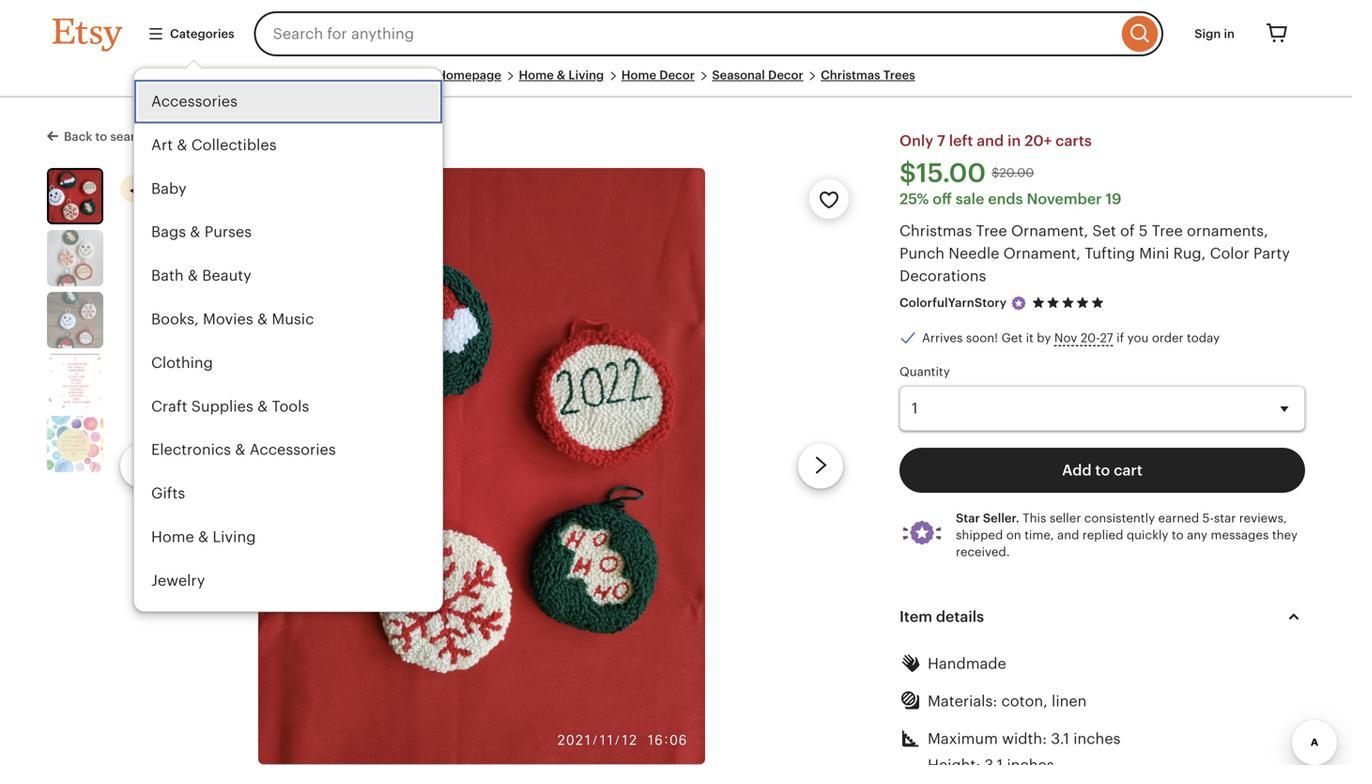 Task type: vqa. For each thing, say whether or not it's contained in the screenshot.
the bottom Home & Living Link
yes



Task type: describe. For each thing, give the bounding box(es) containing it.
star
[[956, 511, 980, 525]]

needle
[[949, 245, 999, 262]]

seasonal
[[712, 68, 765, 82]]

add
[[1062, 462, 1092, 479]]

bath
[[151, 267, 184, 284]]

clothing
[[151, 354, 213, 371]]

beauty
[[202, 267, 251, 284]]

bags & purses
[[151, 224, 252, 241]]

banner containing accessories
[[19, 0, 1333, 646]]

20+
[[1024, 132, 1052, 149]]

& for topmost home & living link
[[557, 68, 565, 82]]

none search field inside banner
[[254, 11, 1163, 56]]

2 tree from the left
[[1152, 223, 1183, 239]]

seller.
[[983, 511, 1019, 525]]

0 horizontal spatial accessories
[[151, 93, 238, 110]]

bags & purses link
[[134, 211, 442, 254]]

& for art & collectibles link
[[177, 137, 187, 154]]

if
[[1116, 331, 1124, 345]]

1 vertical spatial supplies
[[252, 616, 314, 633]]

bath & beauty link
[[134, 254, 442, 298]]

set
[[1092, 223, 1116, 239]]

$20.00
[[992, 166, 1034, 180]]

this
[[1023, 511, 1046, 525]]

etsy's pick button
[[120, 174, 215, 204]]

messages
[[1211, 528, 1269, 542]]

christmas trees link
[[821, 68, 915, 82]]

star seller.
[[956, 511, 1019, 525]]

order
[[1152, 331, 1184, 345]]

carts
[[1055, 132, 1092, 149]]

clothing link
[[134, 341, 442, 385]]

baby
[[151, 180, 187, 197]]

25% off sale ends november 19
[[899, 191, 1122, 207]]

decorations
[[899, 268, 986, 284]]

home decor link
[[621, 68, 695, 82]]

cart
[[1114, 462, 1143, 479]]

inches
[[1073, 731, 1121, 747]]

0 vertical spatial ornament,
[[1011, 223, 1088, 239]]

0 vertical spatial supplies
[[191, 398, 253, 415]]

0 vertical spatial and
[[977, 132, 1004, 149]]

electronics & accessories link
[[134, 428, 442, 472]]

shipped
[[956, 528, 1003, 542]]

earned
[[1158, 511, 1199, 525]]

punch
[[899, 245, 945, 262]]

item details
[[899, 608, 984, 625]]

25%
[[899, 191, 929, 207]]

maximum width: 3.1 inches
[[928, 731, 1121, 747]]

add to cart button
[[899, 448, 1305, 493]]

seasonal decor
[[712, 68, 803, 82]]

on
[[1006, 528, 1021, 542]]

accessories inside 'link'
[[249, 442, 336, 458]]

gifts link
[[134, 472, 442, 516]]

1 tree from the left
[[976, 223, 1007, 239]]

materials:
[[928, 693, 997, 710]]

homepage
[[437, 68, 501, 82]]

$15.00 $20.00
[[899, 158, 1034, 188]]

bath & beauty
[[151, 267, 251, 284]]

sign
[[1194, 27, 1221, 41]]

arrives soon! get it by nov 20-27 if you order today
[[922, 331, 1220, 345]]

& for paper & party supplies link
[[196, 616, 207, 633]]

only 7 left and in 20+ carts
[[899, 132, 1092, 149]]

& inside craft supplies & tools link
[[257, 398, 268, 415]]

books, movies & music link
[[134, 298, 442, 341]]

5
[[1139, 223, 1148, 239]]

to for add
[[1095, 462, 1110, 479]]

today
[[1187, 331, 1220, 345]]

paper & party supplies link
[[134, 603, 442, 646]]

consistently
[[1084, 511, 1155, 525]]

0 horizontal spatial christmas tree ornament set of 5 tree ornaments punch image 1 image
[[49, 170, 101, 223]]

quantity
[[899, 365, 950, 379]]

trees
[[883, 68, 915, 82]]

& for bags & purses link
[[190, 224, 200, 241]]

maximum
[[928, 731, 998, 747]]

menu inside banner
[[133, 68, 443, 646]]

living inside banner
[[213, 529, 256, 546]]

seasonal decor link
[[712, 68, 803, 82]]

art & collectibles link
[[134, 123, 442, 167]]

& for bath & beauty link
[[188, 267, 198, 284]]

coton,
[[1001, 693, 1048, 710]]

& inside books, movies & music "link"
[[257, 311, 268, 328]]

movies
[[203, 311, 253, 328]]

ornaments,
[[1187, 223, 1268, 239]]

received.
[[956, 545, 1010, 559]]

rug,
[[1173, 245, 1206, 262]]

craft supplies & tools link
[[134, 385, 442, 428]]

0 vertical spatial living
[[568, 68, 604, 82]]

nov
[[1054, 331, 1077, 345]]

craft
[[151, 398, 187, 415]]

replied
[[1082, 528, 1123, 542]]

ends
[[988, 191, 1023, 207]]

arrives
[[922, 331, 963, 345]]

collectibles
[[191, 137, 277, 154]]

baby link
[[134, 167, 442, 211]]



Task type: locate. For each thing, give the bounding box(es) containing it.
party
[[1253, 245, 1290, 262], [211, 616, 248, 633]]

menu bar
[[53, 68, 1299, 98]]

2 decor from the left
[[768, 68, 803, 82]]

0 horizontal spatial and
[[977, 132, 1004, 149]]

0 horizontal spatial to
[[95, 130, 107, 144]]

& for electronics & accessories 'link'
[[235, 442, 245, 458]]

tree right the 5
[[1152, 223, 1183, 239]]

1 horizontal spatial and
[[1057, 528, 1079, 542]]

home down search for anything "text field"
[[621, 68, 656, 82]]

1 horizontal spatial to
[[1095, 462, 1110, 479]]

supplies down jewelry link
[[252, 616, 314, 633]]

1 vertical spatial home & living link
[[134, 516, 442, 559]]

0 horizontal spatial home
[[151, 529, 194, 546]]

home down gifts
[[151, 529, 194, 546]]

back to search results
[[64, 130, 192, 144]]

sign in button
[[1180, 17, 1249, 51]]

christmas tree ornament set of 5 tree ornaments punch image 5 image
[[47, 416, 103, 472]]

in left 20+
[[1007, 132, 1021, 149]]

supplies up electronics & accessories
[[191, 398, 253, 415]]

5-
[[1202, 511, 1214, 525]]

home decor
[[621, 68, 695, 82]]

and down seller
[[1057, 528, 1079, 542]]

results
[[153, 130, 192, 144]]

christmas left trees
[[821, 68, 880, 82]]

tufting
[[1085, 245, 1135, 262]]

& right the homepage link at top left
[[557, 68, 565, 82]]

1 vertical spatial and
[[1057, 528, 1079, 542]]

decor down search for anything "text field"
[[659, 68, 695, 82]]

craft supplies & tools
[[151, 398, 309, 415]]

to for back
[[95, 130, 107, 144]]

tree
[[976, 223, 1007, 239], [1152, 223, 1183, 239]]

0 vertical spatial home & living
[[519, 68, 604, 82]]

party right color
[[1253, 245, 1290, 262]]

it
[[1026, 331, 1034, 345]]

time,
[[1024, 528, 1054, 542]]

Search for anything text field
[[254, 11, 1117, 56]]

art
[[151, 137, 173, 154]]

search
[[110, 130, 150, 144]]

music
[[272, 311, 314, 328]]

2 horizontal spatial home
[[621, 68, 656, 82]]

1 horizontal spatial living
[[568, 68, 604, 82]]

& inside electronics & accessories 'link'
[[235, 442, 245, 458]]

decor
[[659, 68, 695, 82], [768, 68, 803, 82]]

None search field
[[254, 11, 1163, 56]]

0 horizontal spatial party
[[211, 616, 248, 633]]

paper & party supplies
[[151, 616, 314, 633]]

supplies
[[191, 398, 253, 415], [252, 616, 314, 633]]

any
[[1187, 528, 1208, 542]]

0 vertical spatial party
[[1253, 245, 1290, 262]]

left
[[949, 132, 973, 149]]

1 horizontal spatial christmas tree ornament set of 5 tree ornaments punch image 1 image
[[258, 168, 705, 765]]

christmas for christmas trees
[[821, 68, 880, 82]]

colorfulyarnstory
[[899, 296, 1007, 310]]

jewelry link
[[134, 559, 442, 603]]

and inside this seller consistently earned 5-star reviews, shipped on time, and replied quickly to any messages they received.
[[1057, 528, 1079, 542]]

27
[[1100, 331, 1113, 345]]

home & living
[[519, 68, 604, 82], [151, 529, 256, 546]]

& left the music at the left top of the page
[[257, 311, 268, 328]]

star_seller image
[[1010, 295, 1027, 312]]

homepage link
[[437, 68, 501, 82]]

to inside "back to search results" link
[[95, 130, 107, 144]]

1 vertical spatial home & living
[[151, 529, 256, 546]]

party inside christmas tree ornament, set of 5 tree ornaments, punch needle  ornament, tufting  mini rug, color party decorations
[[1253, 245, 1290, 262]]

to inside this seller consistently earned 5-star reviews, shipped on time, and replied quickly to any messages they received.
[[1172, 528, 1184, 542]]

by
[[1037, 331, 1051, 345]]

in right sign
[[1224, 27, 1235, 41]]

1 vertical spatial living
[[213, 529, 256, 546]]

& inside paper & party supplies link
[[196, 616, 207, 633]]

they
[[1272, 528, 1298, 542]]

home right the homepage link at top left
[[519, 68, 554, 82]]

and right left
[[977, 132, 1004, 149]]

& right art
[[177, 137, 187, 154]]

0 horizontal spatial living
[[213, 529, 256, 546]]

19
[[1106, 191, 1122, 207]]

tree up needle
[[976, 223, 1007, 239]]

sale
[[956, 191, 984, 207]]

& up jewelry
[[198, 529, 209, 546]]

art & collectibles
[[151, 137, 277, 154]]

to left cart
[[1095, 462, 1110, 479]]

1 horizontal spatial in
[[1224, 27, 1235, 41]]

1 vertical spatial ornament,
[[1003, 245, 1081, 262]]

& inside bath & beauty link
[[188, 267, 198, 284]]

decor for home decor
[[659, 68, 695, 82]]

this seller consistently earned 5-star reviews, shipped on time, and replied quickly to any messages they received.
[[956, 511, 1298, 559]]

mini
[[1139, 245, 1169, 262]]

christmas tree ornament set of 5 tree ornaments punch image 3 image
[[47, 292, 103, 348]]

& right bags
[[190, 224, 200, 241]]

0 horizontal spatial in
[[1007, 132, 1021, 149]]

living left home decor
[[568, 68, 604, 82]]

add to cart
[[1062, 462, 1143, 479]]

0 vertical spatial christmas
[[821, 68, 880, 82]]

menu bar containing homepage
[[53, 68, 1299, 98]]

item details button
[[883, 594, 1322, 639]]

0 vertical spatial to
[[95, 130, 107, 144]]

20-
[[1081, 331, 1100, 345]]

electronics
[[151, 442, 231, 458]]

home & living link up paper & party supplies link
[[134, 516, 442, 559]]

decor right seasonal
[[768, 68, 803, 82]]

2 horizontal spatial to
[[1172, 528, 1184, 542]]

home & living up jewelry
[[151, 529, 256, 546]]

christmas
[[821, 68, 880, 82], [899, 223, 972, 239]]

1 horizontal spatial home & living
[[519, 68, 604, 82]]

& inside home & living link
[[198, 529, 209, 546]]

1 vertical spatial to
[[1095, 462, 1110, 479]]

sign in
[[1194, 27, 1235, 41]]

home
[[519, 68, 554, 82], [621, 68, 656, 82], [151, 529, 194, 546]]

& inside art & collectibles link
[[177, 137, 187, 154]]

gifts
[[151, 485, 185, 502]]

in inside button
[[1224, 27, 1235, 41]]

menu containing accessories
[[133, 68, 443, 646]]

jewelry
[[151, 572, 205, 589]]

materials: coton, linen
[[928, 693, 1087, 710]]

menu
[[133, 68, 443, 646]]

categories button
[[133, 17, 248, 51]]

$15.00
[[899, 158, 986, 188]]

0 vertical spatial accessories
[[151, 93, 238, 110]]

item
[[899, 608, 932, 625]]

and
[[977, 132, 1004, 149], [1057, 528, 1079, 542]]

0 vertical spatial home & living link
[[519, 68, 604, 82]]

0 horizontal spatial decor
[[659, 68, 695, 82]]

width:
[[1002, 731, 1047, 747]]

1 vertical spatial christmas
[[899, 223, 972, 239]]

books,
[[151, 311, 199, 328]]

paper
[[151, 616, 192, 633]]

0 horizontal spatial home & living link
[[134, 516, 442, 559]]

0 horizontal spatial christmas
[[821, 68, 880, 82]]

& inside bags & purses link
[[190, 224, 200, 241]]

to inside add to cart button
[[1095, 462, 1110, 479]]

& left tools
[[257, 398, 268, 415]]

& for the left home & living link
[[198, 529, 209, 546]]

3.1
[[1051, 731, 1069, 747]]

ornament, up star_seller image
[[1003, 245, 1081, 262]]

0 vertical spatial in
[[1224, 27, 1235, 41]]

1 horizontal spatial christmas
[[899, 223, 972, 239]]

november
[[1027, 191, 1102, 207]]

1 horizontal spatial accessories
[[249, 442, 336, 458]]

living down gifts link on the left
[[213, 529, 256, 546]]

christmas trees
[[821, 68, 915, 82]]

christmas for christmas tree ornament, set of 5 tree ornaments, punch needle  ornament, tufting  mini rug, color party decorations
[[899, 223, 972, 239]]

1 decor from the left
[[659, 68, 695, 82]]

1 horizontal spatial tree
[[1152, 223, 1183, 239]]

linen
[[1052, 693, 1087, 710]]

home & living for topmost home & living link
[[519, 68, 604, 82]]

pick
[[184, 181, 208, 195]]

books, movies & music
[[151, 311, 314, 328]]

7
[[937, 132, 945, 149]]

1 horizontal spatial home
[[519, 68, 554, 82]]

christmas tree ornament set of 5 tree ornaments punch image 1 image
[[258, 168, 705, 765], [49, 170, 101, 223]]

christmas tree ornament set of 5 tree ornaments punch image 4 image
[[47, 354, 103, 410]]

1 vertical spatial accessories
[[249, 442, 336, 458]]

0 horizontal spatial home & living
[[151, 529, 256, 546]]

& right bath
[[188, 267, 198, 284]]

tools
[[272, 398, 309, 415]]

1 horizontal spatial home & living link
[[519, 68, 604, 82]]

decor for seasonal decor
[[768, 68, 803, 82]]

back to search results link
[[47, 126, 192, 145]]

home & living for the left home & living link
[[151, 529, 256, 546]]

accessories up results in the left top of the page
[[151, 93, 238, 110]]

christmas tree ornament set of 5 tree ornaments punch image 2 image
[[47, 230, 103, 286]]

& right paper
[[196, 616, 207, 633]]

accessories down craft supplies & tools link
[[249, 442, 336, 458]]

details
[[936, 608, 984, 625]]

categories
[[170, 27, 234, 41]]

quickly
[[1127, 528, 1168, 542]]

etsy's pick
[[148, 181, 208, 195]]

1 horizontal spatial party
[[1253, 245, 1290, 262]]

electronics & accessories
[[151, 442, 336, 458]]

& inside menu bar
[[557, 68, 565, 82]]

christmas inside christmas tree ornament, set of 5 tree ornaments, punch needle  ornament, tufting  mini rug, color party decorations
[[899, 223, 972, 239]]

home & living right the homepage link at top left
[[519, 68, 604, 82]]

party right paper
[[211, 616, 248, 633]]

1 vertical spatial party
[[211, 616, 248, 633]]

you
[[1127, 331, 1149, 345]]

banner
[[19, 0, 1333, 646]]

& down craft supplies & tools
[[235, 442, 245, 458]]

to
[[95, 130, 107, 144], [1095, 462, 1110, 479], [1172, 528, 1184, 542]]

christmas up punch
[[899, 223, 972, 239]]

ornament, down november
[[1011, 223, 1088, 239]]

1 vertical spatial in
[[1007, 132, 1021, 149]]

to down earned
[[1172, 528, 1184, 542]]

etsy's
[[148, 181, 181, 195]]

1 horizontal spatial decor
[[768, 68, 803, 82]]

2 vertical spatial to
[[1172, 528, 1184, 542]]

to right back
[[95, 130, 107, 144]]

home & living link right the homepage link at top left
[[519, 68, 604, 82]]

&
[[557, 68, 565, 82], [177, 137, 187, 154], [190, 224, 200, 241], [188, 267, 198, 284], [257, 311, 268, 328], [257, 398, 268, 415], [235, 442, 245, 458], [198, 529, 209, 546], [196, 616, 207, 633]]

0 horizontal spatial tree
[[976, 223, 1007, 239]]

home & living inside banner
[[151, 529, 256, 546]]



